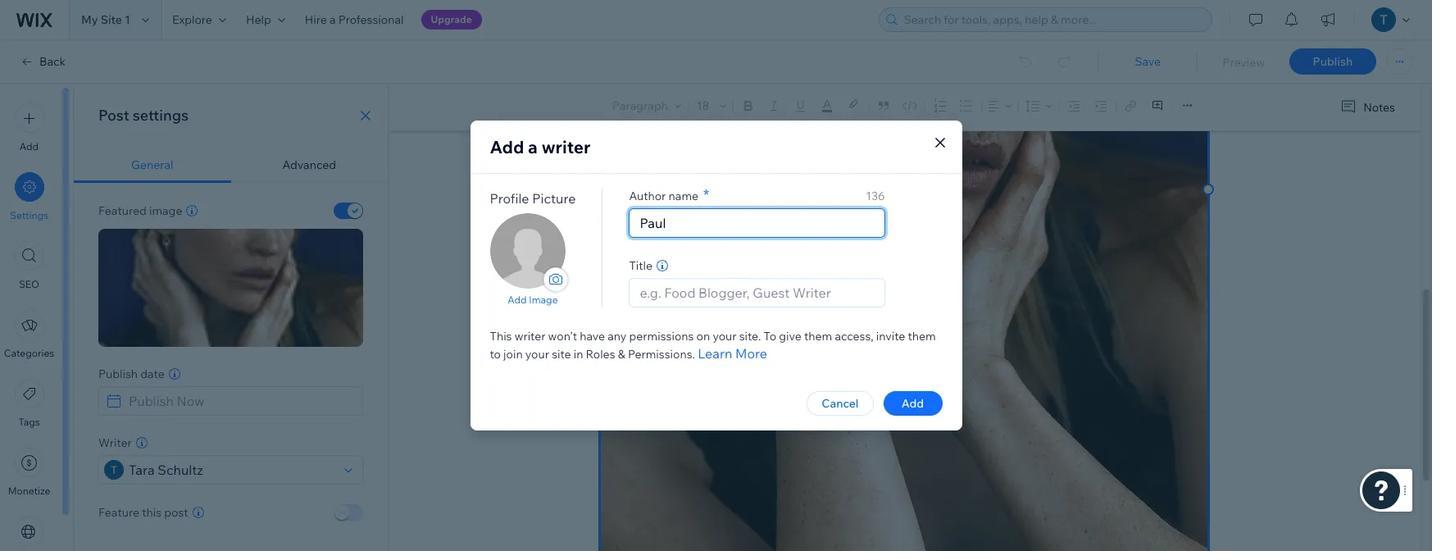 Task type: locate. For each thing, give the bounding box(es) containing it.
join
[[504, 347, 523, 361]]

add button down invite
[[884, 391, 943, 416]]

settings button
[[10, 172, 48, 221]]

writer up join
[[515, 329, 546, 343]]

help
[[246, 12, 271, 27]]

1 horizontal spatial publish
[[1313, 54, 1353, 69]]

this
[[142, 505, 162, 520]]

profile picture
[[490, 190, 576, 207]]

0 horizontal spatial publish
[[98, 367, 138, 381]]

tab list
[[74, 148, 388, 183]]

any
[[608, 329, 627, 343]]

1 horizontal spatial add button
[[884, 391, 943, 416]]

Writer field
[[124, 456, 339, 484]]

cancel button
[[807, 391, 874, 416]]

help button
[[236, 0, 295, 39]]

professional
[[338, 12, 404, 27]]

seo
[[19, 278, 39, 290]]

add up profile
[[490, 136, 524, 158]]

0 horizontal spatial a
[[330, 12, 336, 27]]

publish inside publish "button"
[[1313, 54, 1353, 69]]

roles
[[586, 347, 615, 361]]

add image
[[508, 294, 558, 306]]

add up settings button
[[20, 140, 39, 153]]

add
[[490, 136, 524, 158], [20, 140, 39, 153], [508, 294, 527, 306], [902, 396, 924, 411]]

0 horizontal spatial them
[[804, 329, 833, 343]]

general
[[131, 157, 174, 172]]

advanced button
[[231, 148, 388, 183]]

add down invite
[[902, 396, 924, 411]]

back button
[[20, 54, 66, 69]]

publish left date
[[98, 367, 138, 381]]

1 vertical spatial writer
[[515, 329, 546, 343]]

title
[[629, 258, 653, 273]]

1 vertical spatial publish
[[98, 367, 138, 381]]

won't
[[548, 329, 577, 343]]

a for professional
[[330, 12, 336, 27]]

1 horizontal spatial them
[[908, 329, 936, 343]]

1 vertical spatial a
[[528, 136, 538, 158]]

0 vertical spatial publish
[[1313, 54, 1353, 69]]

tags button
[[14, 379, 44, 428]]

cancel
[[822, 396, 859, 411]]

1 horizontal spatial a
[[528, 136, 538, 158]]

add inside button
[[508, 294, 527, 306]]

writer up picture
[[542, 136, 591, 158]]

*
[[704, 186, 710, 204]]

1 vertical spatial add button
[[884, 391, 943, 416]]

publish up notes button
[[1313, 54, 1353, 69]]

your
[[713, 329, 737, 343], [525, 347, 549, 361]]

profile
[[490, 190, 529, 207]]

add button down back button
[[14, 103, 44, 153]]

monetize button
[[8, 448, 50, 497]]

Author name field
[[635, 209, 880, 237]]

a right the hire on the top left of the page
[[330, 12, 336, 27]]

a up profile picture
[[528, 136, 538, 158]]

general button
[[74, 148, 231, 183]]

Publish date field
[[124, 387, 358, 415]]

them right give at the bottom
[[804, 329, 833, 343]]

advanced
[[282, 157, 336, 172]]

0 vertical spatial a
[[330, 12, 336, 27]]

explore
[[172, 12, 212, 27]]

0 horizontal spatial your
[[525, 347, 549, 361]]

0 horizontal spatial add button
[[14, 103, 44, 153]]

author name *
[[629, 186, 710, 204]]

on
[[697, 329, 710, 343]]

them
[[804, 329, 833, 343], [908, 329, 936, 343]]

add button
[[14, 103, 44, 153], [884, 391, 943, 416]]

add image button
[[490, 293, 576, 307]]

1
[[125, 12, 130, 27]]

save button
[[1115, 54, 1181, 69]]

post
[[164, 505, 188, 520]]

paragraph
[[613, 98, 668, 113]]

0 vertical spatial your
[[713, 329, 737, 343]]

menu
[[0, 93, 58, 551]]

date
[[140, 367, 165, 381]]

add left the image
[[508, 294, 527, 306]]

hire a professional
[[305, 12, 404, 27]]

publish
[[1313, 54, 1353, 69], [98, 367, 138, 381]]

name
[[669, 189, 699, 204]]

your up learn more
[[713, 329, 737, 343]]

tags
[[18, 416, 40, 428]]

1 horizontal spatial your
[[713, 329, 737, 343]]

site
[[552, 347, 571, 361]]

1 vertical spatial your
[[525, 347, 549, 361]]

menu containing add
[[0, 93, 58, 551]]

notes
[[1364, 100, 1396, 114]]

site
[[101, 12, 122, 27]]

them right invite
[[908, 329, 936, 343]]

publish for publish
[[1313, 54, 1353, 69]]

a inside 'link'
[[330, 12, 336, 27]]

&
[[618, 347, 626, 361]]

learn more link
[[698, 343, 768, 363]]

writer
[[542, 136, 591, 158], [515, 329, 546, 343]]

learn
[[698, 345, 733, 361]]

your left site on the left of page
[[525, 347, 549, 361]]

a
[[330, 12, 336, 27], [528, 136, 538, 158]]

hire
[[305, 12, 327, 27]]

post
[[98, 106, 129, 125]]



Task type: vqa. For each thing, say whether or not it's contained in the screenshot.
writer
yes



Task type: describe. For each thing, give the bounding box(es) containing it.
this writer won't have any permissions on your site. to give them access, invite them to join your site in roles & permissions.
[[490, 329, 936, 361]]

post settings
[[98, 106, 189, 125]]

to
[[764, 329, 777, 343]]

2 them from the left
[[908, 329, 936, 343]]

feature
[[98, 505, 139, 520]]

my
[[81, 12, 98, 27]]

tab list containing general
[[74, 148, 388, 183]]

writer
[[98, 435, 132, 450]]

back
[[39, 54, 66, 69]]

permissions.
[[628, 347, 695, 361]]

my site 1
[[81, 12, 130, 27]]

0 vertical spatial add button
[[14, 103, 44, 153]]

to
[[490, 347, 501, 361]]

settings
[[10, 209, 48, 221]]

in
[[574, 347, 583, 361]]

give
[[779, 329, 802, 343]]

featured
[[98, 203, 147, 218]]

categories
[[4, 347, 54, 359]]

site.
[[739, 329, 761, 343]]

author
[[629, 189, 666, 204]]

this
[[490, 329, 512, 343]]

Search for tools, apps, help & more... field
[[899, 8, 1207, 31]]

image
[[149, 203, 182, 218]]

writer inside this writer won't have any permissions on your site. to give them access, invite them to join your site in roles & permissions.
[[515, 329, 546, 343]]

Title field
[[635, 278, 880, 306]]

settings
[[133, 106, 189, 125]]

permissions
[[629, 329, 694, 343]]

upgrade button
[[421, 10, 482, 30]]

add a writer
[[490, 136, 591, 158]]

publish for publish date
[[98, 367, 138, 381]]

featured image
[[98, 203, 182, 218]]

categories button
[[4, 310, 54, 359]]

a for writer
[[528, 136, 538, 158]]

0 vertical spatial writer
[[542, 136, 591, 158]]

hire a professional link
[[295, 0, 414, 39]]

136
[[866, 189, 885, 204]]

save
[[1135, 54, 1161, 69]]

more
[[736, 345, 768, 361]]

feature this post
[[98, 505, 188, 520]]

picture
[[532, 190, 576, 207]]

have
[[580, 329, 605, 343]]

learn more
[[698, 345, 768, 361]]

image
[[529, 294, 558, 306]]

upgrade
[[431, 13, 472, 25]]

seo button
[[14, 241, 44, 290]]

publish date
[[98, 367, 165, 381]]

invite
[[876, 329, 906, 343]]

access,
[[835, 329, 874, 343]]

monetize
[[8, 485, 50, 497]]

notes button
[[1334, 96, 1401, 118]]

publish button
[[1290, 48, 1377, 75]]

paragraph button
[[609, 94, 685, 117]]

1 them from the left
[[804, 329, 833, 343]]



